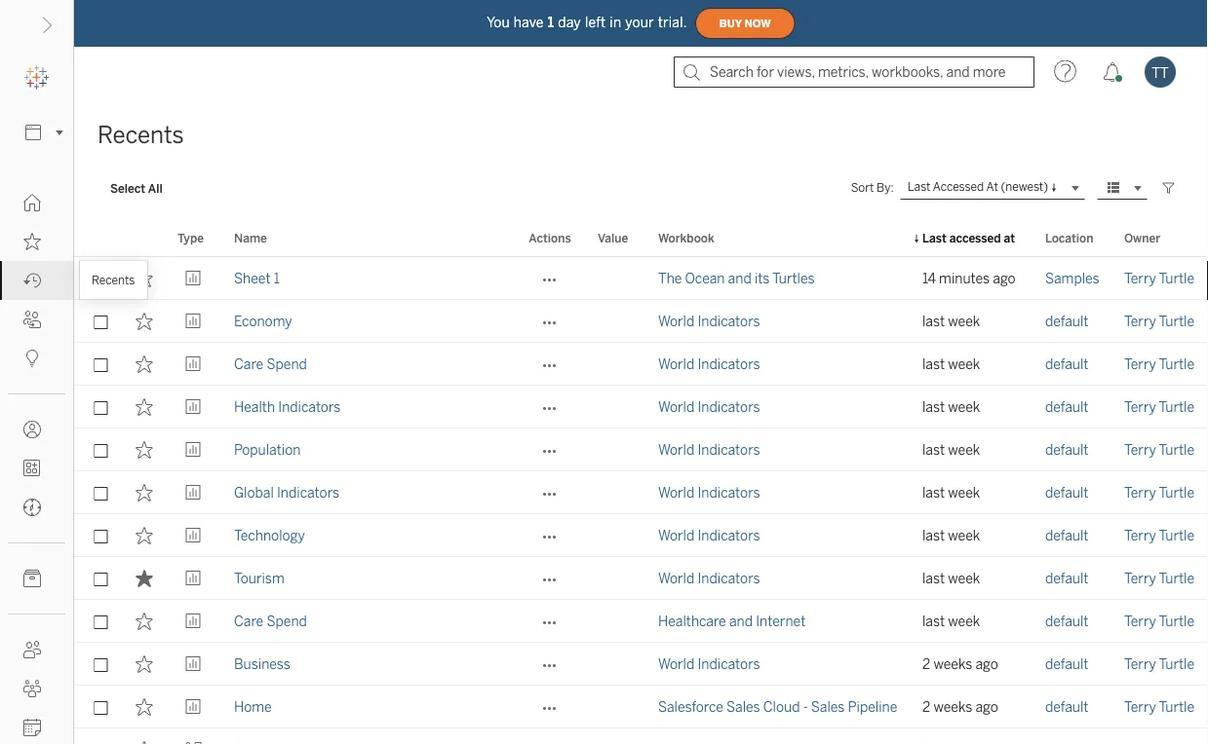 Task type: locate. For each thing, give the bounding box(es) containing it.
terry for health indicators link's default link the terry turtle "link"
[[1124, 399, 1156, 415]]

5 world from the top
[[658, 485, 694, 501]]

row group containing sheet 1
[[74, 257, 1208, 745]]

buy now button
[[695, 8, 795, 39]]

1 vertical spatial 1
[[274, 271, 280, 287]]

and
[[728, 271, 751, 287], [729, 614, 753, 630]]

4 last from the top
[[922, 442, 945, 458]]

5 world indicators from the top
[[658, 485, 760, 501]]

care down the tourism link
[[234, 614, 263, 630]]

the
[[658, 271, 682, 287]]

sheet
[[234, 271, 271, 287]]

11 cell from the top
[[586, 686, 646, 729]]

1 vertical spatial last
[[922, 231, 947, 245]]

10 row from the top
[[74, 644, 1208, 686]]

the ocean and its turtles
[[658, 271, 815, 287]]

1 vertical spatial spend
[[267, 614, 307, 630]]

2 view image from the top
[[185, 313, 202, 331]]

6 world indicators from the top
[[658, 528, 760, 544]]

2 terry from the top
[[1124, 313, 1156, 330]]

default link
[[1045, 300, 1089, 343], [1045, 343, 1089, 386], [1045, 386, 1089, 429], [1045, 429, 1089, 472], [1045, 472, 1089, 515], [1045, 515, 1089, 558], [1045, 558, 1089, 601], [1045, 601, 1089, 644], [1045, 644, 1089, 686], [1045, 686, 1089, 729]]

terry for default link related to home link's the terry turtle "link"
[[1124, 700, 1156, 716]]

11 terry turtle from the top
[[1124, 700, 1195, 716]]

samples link
[[1045, 257, 1099, 300]]

world indicators link for business
[[658, 644, 760, 686]]

terry turtle link for default link for 'global indicators' link
[[1124, 472, 1195, 515]]

default for 8th default link
[[1045, 614, 1089, 630]]

the ocean and its turtles link
[[658, 257, 815, 300]]

sheet 1 link
[[234, 257, 280, 300]]

row group
[[74, 257, 1208, 745]]

select all
[[110, 181, 163, 195]]

sales left cloud at the bottom
[[726, 700, 760, 716]]

2 care spend link from the top
[[234, 601, 307, 644]]

1 default from the top
[[1045, 313, 1089, 330]]

week for 9th default link from the bottom
[[948, 356, 980, 372]]

terry turtle for 8th default link
[[1124, 614, 1195, 630]]

1 vertical spatial care spend
[[234, 614, 307, 630]]

cell for world indicators "link" associated with population
[[586, 429, 646, 472]]

1 vertical spatial weeks
[[933, 700, 972, 716]]

health
[[234, 399, 275, 415]]

3 view image from the top
[[185, 442, 202, 459]]

8 terry turtle link from the top
[[1124, 558, 1195, 601]]

1 turtle from the top
[[1159, 271, 1195, 287]]

0 vertical spatial weeks
[[933, 657, 972, 673]]

care spend
[[234, 356, 307, 372], [234, 614, 307, 630]]

2
[[922, 657, 930, 673], [922, 700, 930, 716]]

2 vertical spatial ago
[[975, 700, 998, 716]]

at
[[1004, 231, 1015, 245]]

world for business
[[658, 657, 694, 673]]

buy
[[719, 17, 742, 29]]

terry turtle for default link corresponding to business link
[[1124, 657, 1195, 673]]

3 default link from the top
[[1045, 386, 1089, 429]]

buy now
[[719, 17, 771, 29]]

terry turtle for default link associated with population link in the left of the page
[[1124, 442, 1195, 458]]

you
[[487, 14, 510, 30]]

care spend down the economy link
[[234, 356, 307, 372]]

3 world indicators link from the top
[[658, 386, 760, 429]]

4 turtle from the top
[[1159, 399, 1195, 415]]

5 terry turtle from the top
[[1124, 442, 1195, 458]]

terry for the terry turtle "link" associated with default link corresponding to business link
[[1124, 657, 1156, 673]]

world indicators for technology
[[658, 528, 760, 544]]

weeks for world indicators
[[933, 657, 972, 673]]

cell for world indicators "link" related to care spend
[[586, 343, 646, 386]]

sales right -
[[811, 700, 845, 716]]

4 row from the top
[[74, 386, 1208, 429]]

0 vertical spatial 2 weeks ago
[[922, 657, 998, 673]]

turtle for 8th default link's the terry turtle "link"
[[1159, 614, 1195, 630]]

care up health at the bottom left of the page
[[234, 356, 263, 372]]

10 terry from the top
[[1124, 657, 1156, 673]]

care spend link up business
[[234, 601, 307, 644]]

2 default from the top
[[1045, 356, 1089, 372]]

4 view image from the top
[[185, 570, 202, 588]]

and left its at right
[[728, 271, 751, 287]]

2 last week from the top
[[922, 356, 980, 372]]

7 turtle from the top
[[1159, 528, 1195, 544]]

ago for sales
[[975, 700, 998, 716]]

world indicators link for technology
[[658, 515, 760, 558]]

world indicators
[[658, 313, 760, 330], [658, 356, 760, 372], [658, 399, 760, 415], [658, 442, 760, 458], [658, 485, 760, 501], [658, 528, 760, 544], [658, 571, 760, 587], [658, 657, 760, 673]]

terry for the terry turtle "link" for default link for 'global indicators' link
[[1124, 485, 1156, 501]]

week
[[948, 313, 980, 330], [948, 356, 980, 372], [948, 399, 980, 415], [948, 442, 980, 458], [948, 485, 980, 501], [948, 528, 980, 544], [948, 571, 980, 587], [948, 614, 980, 630]]

last for 9th default link from the bottom
[[922, 356, 945, 372]]

2 sales from the left
[[811, 700, 845, 716]]

global
[[234, 485, 274, 501]]

7 cell from the top
[[586, 515, 646, 558]]

last week for the tourism link default link
[[922, 571, 980, 587]]

last week for 8th default link
[[922, 614, 980, 630]]

spend up health indicators at bottom
[[267, 356, 307, 372]]

terry for the terry turtle "link" corresponding to 9th default link from the bottom
[[1124, 356, 1156, 372]]

1 vertical spatial care
[[234, 614, 263, 630]]

care spend link for world indicators
[[234, 343, 307, 386]]

in
[[610, 14, 621, 30]]

0 vertical spatial spend
[[267, 356, 307, 372]]

0 vertical spatial ago
[[993, 271, 1016, 287]]

global indicators
[[234, 485, 339, 501]]

1 terry turtle link from the top
[[1124, 257, 1195, 300]]

8 week from the top
[[948, 614, 980, 630]]

world indicators link for population
[[658, 429, 760, 472]]

weeks
[[933, 657, 972, 673], [933, 700, 972, 716]]

8 last from the top
[[922, 614, 945, 630]]

salesforce sales cloud - sales pipeline link
[[658, 686, 897, 729]]

4 default link from the top
[[1045, 429, 1089, 472]]

8 terry turtle from the top
[[1124, 571, 1195, 587]]

0 vertical spatial care spend
[[234, 356, 307, 372]]

ocean
[[685, 271, 725, 287]]

world indicators for global indicators
[[658, 485, 760, 501]]

spend up business
[[267, 614, 307, 630]]

last week
[[922, 313, 980, 330], [922, 356, 980, 372], [922, 399, 980, 415], [922, 442, 980, 458], [922, 485, 980, 501], [922, 528, 980, 544], [922, 571, 980, 587], [922, 614, 980, 630]]

flow image
[[185, 742, 202, 745]]

6 default from the top
[[1045, 528, 1089, 544]]

1 vertical spatial 2 weeks ago
[[922, 700, 998, 716]]

day
[[558, 14, 581, 30]]

ago
[[993, 271, 1016, 287], [975, 657, 998, 673], [975, 700, 998, 716]]

1 weeks from the top
[[933, 657, 972, 673]]

1 horizontal spatial 1
[[548, 14, 554, 30]]

view image left the tourism link
[[185, 570, 202, 588]]

14
[[922, 271, 936, 287]]

care spend link
[[234, 343, 307, 386], [234, 601, 307, 644]]

view image down type on the top of page
[[185, 270, 202, 288]]

default for default link for the economy link
[[1045, 313, 1089, 330]]

1 left day
[[548, 14, 554, 30]]

5 default from the top
[[1045, 485, 1089, 501]]

navigation panel element
[[0, 59, 73, 745]]

world indicators for health indicators
[[658, 399, 760, 415]]

2 turtle from the top
[[1159, 313, 1195, 330]]

indicators for health indicators
[[698, 399, 760, 415]]

2 weeks ago
[[922, 657, 998, 673], [922, 700, 998, 716]]

population
[[234, 442, 301, 458]]

6 terry from the top
[[1124, 485, 1156, 501]]

healthcare and internet link
[[658, 601, 806, 644]]

7 world indicators from the top
[[658, 571, 760, 587]]

10 default from the top
[[1045, 700, 1089, 716]]

row containing global indicators
[[74, 472, 1208, 515]]

care
[[234, 356, 263, 372], [234, 614, 263, 630]]

7 default link from the top
[[1045, 558, 1089, 601]]

8 world indicators link from the top
[[658, 644, 760, 686]]

value
[[598, 231, 628, 245]]

row containing health indicators
[[74, 386, 1208, 429]]

terry turtle for default link related to home link
[[1124, 700, 1195, 716]]

3 turtle from the top
[[1159, 356, 1195, 372]]

default link for 'global indicators' link
[[1045, 472, 1089, 515]]

8 default from the top
[[1045, 614, 1089, 630]]

indicators for business
[[698, 657, 760, 673]]

row
[[74, 257, 1208, 300], [74, 300, 1208, 343], [74, 343, 1208, 386], [74, 386, 1208, 429], [74, 429, 1208, 472], [74, 472, 1208, 515], [74, 515, 1208, 558], [74, 558, 1208, 601], [74, 601, 1208, 644], [74, 644, 1208, 686], [74, 686, 1208, 729], [74, 729, 1208, 745]]

10 terry turtle link from the top
[[1124, 644, 1195, 686]]

7 last week from the top
[[922, 571, 980, 587]]

6 week from the top
[[948, 528, 980, 544]]

last week for health indicators link's default link
[[922, 399, 980, 415]]

at
[[986, 180, 998, 194]]

1 2 from the top
[[922, 657, 930, 673]]

last week for 9th default link from the bottom
[[922, 356, 980, 372]]

sales
[[726, 700, 760, 716], [811, 700, 845, 716]]

type
[[177, 231, 204, 245]]

default link for home link
[[1045, 686, 1089, 729]]

terry turtle link for default link associated with population link in the left of the page
[[1124, 429, 1195, 472]]

3 week from the top
[[948, 399, 980, 415]]

world for technology
[[658, 528, 694, 544]]

0 vertical spatial care
[[234, 356, 263, 372]]

4 world from the top
[[658, 442, 694, 458]]

7 terry turtle from the top
[[1124, 528, 1195, 544]]

terry turtle
[[1124, 271, 1195, 287], [1124, 313, 1195, 330], [1124, 356, 1195, 372], [1124, 399, 1195, 415], [1124, 442, 1195, 458], [1124, 485, 1195, 501], [1124, 528, 1195, 544], [1124, 571, 1195, 587], [1124, 614, 1195, 630], [1124, 657, 1195, 673], [1124, 700, 1195, 716]]

7 world indicators link from the top
[[658, 558, 760, 601]]

view image left the economy link
[[185, 313, 202, 331]]

name
[[234, 231, 267, 245]]

3 terry from the top
[[1124, 356, 1156, 372]]

grid
[[74, 220, 1208, 745]]

last
[[908, 180, 931, 194], [922, 231, 947, 245]]

terry turtle for health indicators link's default link
[[1124, 399, 1195, 415]]

1 care from the top
[[234, 356, 263, 372]]

1 vertical spatial 2
[[922, 700, 930, 716]]

tourism link
[[234, 558, 284, 601]]

and left internet
[[729, 614, 753, 630]]

last right 'by:'
[[908, 180, 931, 194]]

9 default link from the top
[[1045, 644, 1089, 686]]

view image for health indicators link
[[185, 399, 202, 416]]

last inside popup button
[[908, 180, 931, 194]]

terry turtle link for 8th default link
[[1124, 601, 1195, 644]]

last for default link associated with population link in the left of the page
[[922, 442, 945, 458]]

2 view image from the top
[[185, 399, 202, 416]]

1 horizontal spatial sales
[[811, 700, 845, 716]]

indicators for population
[[698, 442, 760, 458]]

cell
[[586, 257, 646, 300], [586, 300, 646, 343], [586, 343, 646, 386], [586, 386, 646, 429], [586, 429, 646, 472], [586, 472, 646, 515], [586, 515, 646, 558], [586, 558, 646, 601], [586, 601, 646, 644], [586, 644, 646, 686], [586, 686, 646, 729]]

world indicators link for health indicators
[[658, 386, 760, 429]]

turtle for default link related to home link's the terry turtle "link"
[[1159, 700, 1195, 716]]

turtle
[[1159, 271, 1195, 287], [1159, 313, 1195, 330], [1159, 356, 1195, 372], [1159, 399, 1195, 415], [1159, 442, 1195, 458], [1159, 485, 1195, 501], [1159, 528, 1195, 544], [1159, 571, 1195, 587], [1159, 614, 1195, 630], [1159, 657, 1195, 673], [1159, 700, 1195, 716]]

1 view image from the top
[[185, 270, 202, 288]]

1 week from the top
[[948, 313, 980, 330]]

1 last week from the top
[[922, 313, 980, 330]]

3 world from the top
[[658, 399, 694, 415]]

turtle for the terry turtle "link" associated with default link corresponding to business link
[[1159, 657, 1195, 673]]

1 vertical spatial ago
[[975, 657, 998, 673]]

indicators
[[698, 313, 760, 330], [698, 356, 760, 372], [278, 399, 341, 415], [698, 399, 760, 415], [698, 442, 760, 458], [277, 485, 339, 501], [698, 485, 760, 501], [698, 528, 760, 544], [698, 571, 760, 587], [698, 657, 760, 673]]

5 terry from the top
[[1124, 442, 1156, 458]]

default for default link corresponding to business link
[[1045, 657, 1089, 673]]

last for the tourism link default link
[[922, 571, 945, 587]]

cell for salesforce sales cloud - sales pipeline link
[[586, 686, 646, 729]]

1 default link from the top
[[1045, 300, 1089, 343]]

default for health indicators link's default link
[[1045, 399, 1089, 415]]

9 default from the top
[[1045, 657, 1089, 673]]

week for default link related to technology link
[[948, 528, 980, 544]]

8 cell from the top
[[586, 558, 646, 601]]

spend
[[267, 356, 307, 372], [267, 614, 307, 630]]

last
[[922, 313, 945, 330], [922, 356, 945, 372], [922, 399, 945, 415], [922, 442, 945, 458], [922, 485, 945, 501], [922, 528, 945, 544], [922, 571, 945, 587], [922, 614, 945, 630]]

grid containing sheet 1
[[74, 220, 1208, 745]]

world indicators link
[[658, 300, 760, 343], [658, 343, 760, 386], [658, 386, 760, 429], [658, 429, 760, 472], [658, 472, 760, 515], [658, 515, 760, 558], [658, 558, 760, 601], [658, 644, 760, 686]]

0 vertical spatial care spend link
[[234, 343, 307, 386]]

0 vertical spatial last
[[908, 180, 931, 194]]

cell for world indicators "link" for health indicators
[[586, 386, 646, 429]]

terry turtle link for default link corresponding to business link
[[1124, 644, 1195, 686]]

0 vertical spatial 1
[[548, 14, 554, 30]]

turtle for the terry turtle "link" corresponding to default link associated with population link in the left of the page
[[1159, 442, 1195, 458]]

9 terry turtle from the top
[[1124, 614, 1195, 630]]

5 cell from the top
[[586, 429, 646, 472]]

6 view image from the top
[[185, 656, 202, 674]]

row containing home
[[74, 686, 1208, 729]]

6 last from the top
[[922, 528, 945, 544]]

8 world indicators from the top
[[658, 657, 760, 673]]

week for the tourism link default link
[[948, 571, 980, 587]]

terry for 8th default link's the terry turtle "link"
[[1124, 614, 1156, 630]]

care spend up business
[[234, 614, 307, 630]]

view image
[[185, 356, 202, 373], [185, 399, 202, 416], [185, 485, 202, 502], [185, 527, 202, 545], [185, 613, 202, 631], [185, 656, 202, 674], [185, 699, 202, 717]]

11 row from the top
[[74, 686, 1208, 729]]

4 cell from the top
[[586, 386, 646, 429]]

2 cell from the top
[[586, 300, 646, 343]]

2 week from the top
[[948, 356, 980, 372]]

9 turtle from the top
[[1159, 614, 1195, 630]]

main navigation. press the up and down arrow keys to access links. element
[[0, 183, 73, 745]]

1
[[548, 14, 554, 30], [274, 271, 280, 287]]

6 terry turtle from the top
[[1124, 485, 1195, 501]]

world
[[658, 313, 694, 330], [658, 356, 694, 372], [658, 399, 694, 415], [658, 442, 694, 458], [658, 485, 694, 501], [658, 528, 694, 544], [658, 571, 694, 587], [658, 657, 694, 673]]

7 last from the top
[[922, 571, 945, 587]]

last for 8th default link
[[922, 614, 945, 630]]

7 week from the top
[[948, 571, 980, 587]]

0 horizontal spatial sales
[[726, 700, 760, 716]]

view image for sheet 1
[[185, 270, 202, 288]]

last inside grid
[[922, 231, 947, 245]]

3 last week from the top
[[922, 399, 980, 415]]

view image
[[185, 270, 202, 288], [185, 313, 202, 331], [185, 442, 202, 459], [185, 570, 202, 588]]

view image left population link in the left of the page
[[185, 442, 202, 459]]

9 terry turtle link from the top
[[1124, 601, 1195, 644]]

default
[[1045, 313, 1089, 330], [1045, 356, 1089, 372], [1045, 399, 1089, 415], [1045, 442, 1089, 458], [1045, 485, 1089, 501], [1045, 528, 1089, 544], [1045, 571, 1089, 587], [1045, 614, 1089, 630], [1045, 657, 1089, 673], [1045, 700, 1089, 716]]

11 turtle from the top
[[1159, 700, 1195, 716]]

terry
[[1124, 271, 1156, 287], [1124, 313, 1156, 330], [1124, 356, 1156, 372], [1124, 399, 1156, 415], [1124, 442, 1156, 458], [1124, 485, 1156, 501], [1124, 528, 1156, 544], [1124, 571, 1156, 587], [1124, 614, 1156, 630], [1124, 657, 1156, 673], [1124, 700, 1156, 716]]

care spend link down economy
[[234, 343, 307, 386]]

6 world indicators link from the top
[[658, 515, 760, 558]]

ago for turtles
[[993, 271, 1016, 287]]

cell for world indicators "link" for business
[[586, 644, 646, 686]]

7 row from the top
[[74, 515, 1208, 558]]

3 terry turtle link from the top
[[1124, 343, 1195, 386]]

indicators for care spend
[[698, 356, 760, 372]]

cloud
[[763, 700, 800, 716]]

0 horizontal spatial 1
[[274, 271, 280, 287]]

terry turtle for default link for the economy link
[[1124, 313, 1195, 330]]

2 weeks from the top
[[933, 700, 972, 716]]

turtle for the tourism link default link the terry turtle "link"
[[1159, 571, 1195, 587]]

6 world from the top
[[658, 528, 694, 544]]

6 terry turtle link from the top
[[1124, 472, 1195, 515]]

default link for health indicators link
[[1045, 386, 1089, 429]]

indicators for tourism
[[698, 571, 760, 587]]

2 row from the top
[[74, 300, 1208, 343]]

0 vertical spatial 2
[[922, 657, 930, 673]]

accessed
[[933, 180, 984, 194]]

2 world indicators from the top
[[658, 356, 760, 372]]

view image for tourism
[[185, 570, 202, 588]]

cell for tourism world indicators "link"
[[586, 558, 646, 601]]

1 vertical spatial care spend link
[[234, 601, 307, 644]]

5 view image from the top
[[185, 613, 202, 631]]

2 care spend from the top
[[234, 614, 307, 630]]

last week for default link for the economy link
[[922, 313, 980, 330]]

7 world from the top
[[658, 571, 694, 587]]

8 turtle from the top
[[1159, 571, 1195, 587]]

last left the accessed
[[922, 231, 947, 245]]

world indicators for tourism
[[658, 571, 760, 587]]

5 terry turtle link from the top
[[1124, 429, 1195, 472]]

5 turtle from the top
[[1159, 442, 1195, 458]]

1 right sheet
[[274, 271, 280, 287]]

terry turtle link
[[1124, 257, 1195, 300], [1124, 300, 1195, 343], [1124, 343, 1195, 386], [1124, 386, 1195, 429], [1124, 429, 1195, 472], [1124, 472, 1195, 515], [1124, 515, 1195, 558], [1124, 558, 1195, 601], [1124, 601, 1195, 644], [1124, 644, 1195, 686], [1124, 686, 1195, 729]]

1 world from the top
[[658, 313, 694, 330]]

1 world indicators link from the top
[[658, 300, 760, 343]]

default for default link related to home link
[[1045, 700, 1089, 716]]

10 terry turtle from the top
[[1124, 657, 1195, 673]]

world for tourism
[[658, 571, 694, 587]]

care spend link for healthcare and internet
[[234, 601, 307, 644]]

cell for healthcare and internet link
[[586, 601, 646, 644]]

2 2 from the top
[[922, 700, 930, 716]]



Task type: vqa. For each thing, say whether or not it's contained in the screenshot.
11th Row
yes



Task type: describe. For each thing, give the bounding box(es) containing it.
all
[[148, 181, 163, 195]]

sheet 1
[[234, 271, 280, 287]]

last week for default link for 'global indicators' link
[[922, 485, 980, 501]]

turtle for the terry turtle "link" related to default link related to technology link
[[1159, 528, 1195, 544]]

view image for technology link
[[185, 527, 202, 545]]

world for global indicators
[[658, 485, 694, 501]]

default for default link associated with population link in the left of the page
[[1045, 442, 1089, 458]]

world indicators link for tourism
[[658, 558, 760, 601]]

select
[[110, 181, 145, 195]]

cell for world indicators "link" corresponding to technology
[[586, 515, 646, 558]]

last week for default link associated with population link in the left of the page
[[922, 442, 980, 458]]

row containing tourism
[[74, 558, 1208, 601]]

care spend for healthcare and internet
[[234, 614, 307, 630]]

home link
[[234, 686, 272, 729]]

health indicators
[[234, 399, 341, 415]]

list view image
[[1105, 179, 1122, 197]]

internet
[[756, 614, 806, 630]]

terry turtle link for default link related to home link
[[1124, 686, 1195, 729]]

terry turtle for default link for 'global indicators' link
[[1124, 485, 1195, 501]]

view image for home link
[[185, 699, 202, 717]]

row containing sheet 1
[[74, 257, 1208, 300]]

1 vertical spatial and
[[729, 614, 753, 630]]

cell for world indicators "link" for economy
[[586, 300, 646, 343]]

12 row from the top
[[74, 729, 1208, 745]]

default for default link for 'global indicators' link
[[1045, 485, 1089, 501]]

business link
[[234, 644, 290, 686]]

cell for the ocean and its turtles link at the right
[[586, 257, 646, 300]]

economy
[[234, 313, 292, 330]]

sort
[[851, 181, 874, 195]]

spend for healthcare
[[267, 614, 307, 630]]

population link
[[234, 429, 301, 472]]

you have 1 day left in your trial.
[[487, 14, 687, 30]]

1 view image from the top
[[185, 356, 202, 373]]

healthcare and internet
[[658, 614, 806, 630]]

salesforce sales cloud - sales pipeline
[[658, 700, 897, 716]]

weeks for salesforce sales cloud - sales pipeline
[[933, 700, 972, 716]]

last for last accessed at
[[922, 231, 947, 245]]

recents
[[98, 121, 184, 149]]

world indicators for economy
[[658, 313, 760, 330]]

default link for population link in the left of the page
[[1045, 429, 1089, 472]]

terry for the terry turtle "link" for default link for the economy link
[[1124, 313, 1156, 330]]

world for health indicators
[[658, 399, 694, 415]]

world indicators for population
[[658, 442, 760, 458]]

home
[[234, 700, 272, 716]]

terry turtle for samples link in the right top of the page
[[1124, 271, 1195, 287]]

row containing economy
[[74, 300, 1208, 343]]

now
[[745, 17, 771, 29]]

terry for samples link in the right top of the page's the terry turtle "link"
[[1124, 271, 1156, 287]]

week for default link for the economy link
[[948, 313, 980, 330]]

spend for world
[[267, 356, 307, 372]]

row containing technology
[[74, 515, 1208, 558]]

terry turtle link for 9th default link from the bottom
[[1124, 343, 1195, 386]]

2 for world indicators
[[922, 657, 930, 673]]

default link for technology link
[[1045, 515, 1089, 558]]

select all button
[[98, 176, 175, 200]]

samples
[[1045, 271, 1099, 287]]

terry turtle link for samples link in the right top of the page
[[1124, 257, 1195, 300]]

3 row from the top
[[74, 343, 1208, 386]]

terry turtle for the tourism link default link
[[1124, 571, 1195, 587]]

week for default link for 'global indicators' link
[[948, 485, 980, 501]]

tourism
[[234, 571, 284, 587]]

technology
[[234, 528, 305, 544]]

default link for the tourism link
[[1045, 558, 1089, 601]]

8 default link from the top
[[1045, 601, 1089, 644]]

last for default link for 'global indicators' link
[[922, 485, 945, 501]]

turtle for the terry turtle "link" for default link for 'global indicators' link
[[1159, 485, 1195, 501]]

1 sales from the left
[[726, 700, 760, 716]]

have
[[514, 14, 544, 30]]

by:
[[877, 181, 894, 195]]

9 row from the top
[[74, 601, 1208, 644]]

view image for business link
[[185, 656, 202, 674]]

your
[[625, 14, 654, 30]]

view image for economy
[[185, 313, 202, 331]]

world indicators link for global indicators
[[658, 472, 760, 515]]

terry turtle link for default link for the economy link
[[1124, 300, 1195, 343]]

trial.
[[658, 14, 687, 30]]

care for healthcare and internet
[[234, 614, 263, 630]]

Search for views, metrics, workbooks, and more text field
[[674, 57, 1034, 88]]

world indicators link for economy
[[658, 300, 760, 343]]

last accessed at (newest) button
[[900, 176, 1085, 200]]

technology link
[[234, 515, 305, 558]]

default for 9th default link from the bottom
[[1045, 356, 1089, 372]]

world indicators for business
[[658, 657, 760, 673]]

location
[[1045, 231, 1093, 245]]

its
[[755, 271, 770, 287]]

0 vertical spatial and
[[728, 271, 751, 287]]

(newest)
[[1001, 180, 1048, 194]]

terry turtle for default link related to technology link
[[1124, 528, 1195, 544]]

terry for the terry turtle "link" corresponding to default link associated with population link in the left of the page
[[1124, 442, 1156, 458]]

2 weeks ago for world indicators
[[922, 657, 998, 673]]

indicators for global indicators
[[698, 485, 760, 501]]

turtle for the terry turtle "link" for default link for the economy link
[[1159, 313, 1195, 330]]

last accessed at
[[922, 231, 1015, 245]]

turtles
[[772, 271, 815, 287]]

turtle for the terry turtle "link" corresponding to 9th default link from the bottom
[[1159, 356, 1195, 372]]

left
[[585, 14, 606, 30]]

world indicators link for care spend
[[658, 343, 760, 386]]

actions
[[529, 231, 571, 245]]

pipeline
[[848, 700, 897, 716]]

sort by:
[[851, 181, 894, 195]]

last for last accessed at (newest)
[[908, 180, 931, 194]]

row containing population
[[74, 429, 1208, 472]]

economy link
[[234, 300, 292, 343]]

global indicators link
[[234, 472, 339, 515]]

accessed
[[949, 231, 1001, 245]]

week for health indicators link's default link
[[948, 399, 980, 415]]

turtle for samples link in the right top of the page's the terry turtle "link"
[[1159, 271, 1195, 287]]

care spend for world indicators
[[234, 356, 307, 372]]

terry turtle link for default link related to technology link
[[1124, 515, 1195, 558]]

healthcare
[[658, 614, 726, 630]]

-
[[803, 700, 808, 716]]

last accessed at (newest)
[[908, 180, 1048, 194]]

salesforce
[[658, 700, 723, 716]]

workbook
[[658, 231, 714, 245]]

turtle for health indicators link's default link the terry turtle "link"
[[1159, 399, 1195, 415]]

week for 8th default link
[[948, 614, 980, 630]]

default for default link related to technology link
[[1045, 528, 1089, 544]]

default link for the economy link
[[1045, 300, 1089, 343]]

last for health indicators link's default link
[[922, 399, 945, 415]]

row containing business
[[74, 644, 1208, 686]]

default link for business link
[[1045, 644, 1089, 686]]

terry turtle for 9th default link from the bottom
[[1124, 356, 1195, 372]]

2 default link from the top
[[1045, 343, 1089, 386]]

1 inside row
[[274, 271, 280, 287]]

owner
[[1124, 231, 1160, 245]]

health indicators link
[[234, 386, 341, 429]]

last week for default link related to technology link
[[922, 528, 980, 544]]

14 minutes ago
[[922, 271, 1016, 287]]

minutes
[[939, 271, 990, 287]]

business
[[234, 657, 290, 673]]



